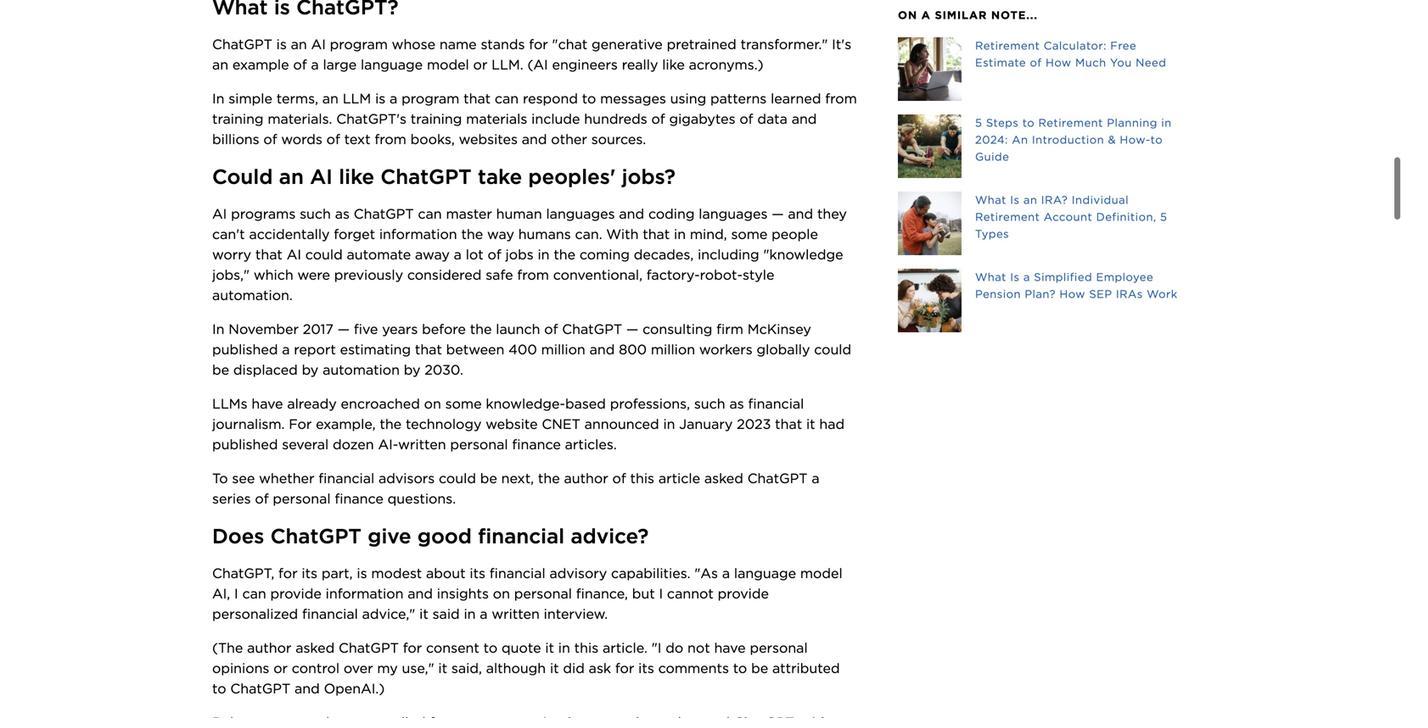 Task type: vqa. For each thing, say whether or not it's contained in the screenshot.
the the in Review the money going in and out of  your accounts so you can spot trends.
no



Task type: describe. For each thing, give the bounding box(es) containing it.
style
[[743, 267, 774, 283]]

pension
[[975, 288, 1021, 301]]

chatgpt inside chatgpt is an ai program whose name stands for "chat generative pretrained transformer." it's an example of a large language model or llm. (ai engineers really like acronyms.)
[[212, 36, 272, 53]]

finance,
[[576, 586, 628, 603]]

sep
[[1089, 288, 1112, 301]]

2030.
[[425, 362, 463, 378]]

did
[[563, 661, 585, 677]]

the down humans
[[554, 246, 576, 263]]

finance inside to see whether financial advisors could be next, the author of this article asked chatgpt a series of personal finance questions.
[[335, 491, 383, 507]]

or inside (the author asked chatgpt for consent to quote it in this article. "i do not have personal opinions or control over my use," it said, although it did ask for its comments to be attributed to chatgpt and openai.)
[[273, 661, 288, 677]]

planning
[[1107, 116, 1157, 129]]

— inside 'ai programs such as chatgpt can master human languages and coding languages — and they can't accidentally forget information the way humans can. with that in mind, some people worry that ai could automate away a lot of jobs in the coming decades, including "knowledge jobs," which were previously considered safe from conventional, factory-robot-style automation.'
[[772, 206, 784, 222]]

dozen
[[333, 437, 374, 453]]

"i
[[652, 640, 662, 657]]

much
[[1075, 56, 1106, 69]]

my
[[377, 661, 398, 677]]

acronyms.)
[[689, 56, 763, 73]]

between
[[446, 342, 504, 358]]

and down include on the left top of the page
[[522, 131, 547, 148]]

in down humans
[[538, 246, 550, 263]]

1 horizontal spatial —
[[626, 321, 638, 338]]

financial inside to see whether financial advisors could be next, the author of this article asked chatgpt a series of personal finance questions.
[[319, 471, 374, 487]]

can't
[[212, 226, 245, 243]]

jobs?
[[622, 165, 676, 189]]

2 by from the left
[[404, 362, 420, 378]]

an up terms,
[[291, 36, 307, 53]]

personal inside to see whether financial advisors could be next, the author of this article asked chatgpt a series of personal finance questions.
[[273, 491, 331, 507]]

finance inside llms have already encroached on some knowledge-based professions, such as financial journalism. for example, the technology website cnet announced in january 2023 that it had published several dozen ai-written personal finance articles.
[[512, 437, 561, 453]]

example,
[[316, 416, 376, 433]]

using
[[670, 90, 706, 107]]

retirement inside 5 steps to retirement planning in 2024: an introduction & how-to guide
[[1038, 116, 1103, 129]]

five
[[354, 321, 378, 338]]

automate
[[347, 246, 411, 263]]

2 horizontal spatial from
[[825, 90, 857, 107]]

ai-
[[378, 437, 398, 453]]

program inside the in simple terms, an llm is a program that can respond to messages using patterns learned from training materials. chatgpt's training materials include hundreds of gigabytes of data and billions of words of text from books, websites and other sources.
[[402, 90, 459, 107]]

how inside retirement calculator: free estimate of how much you need
[[1046, 56, 1072, 69]]

"as
[[695, 566, 718, 582]]

article
[[658, 471, 700, 487]]

of down messages
[[651, 111, 665, 127]]

announced
[[584, 416, 659, 433]]

can inside the in simple terms, an llm is a program that can respond to messages using patterns learned from training materials. chatgpt's training materials include hundreds of gigabytes of data and billions of words of text from books, websites and other sources.
[[495, 90, 519, 107]]

simplified
[[1034, 271, 1092, 284]]

human
[[496, 206, 542, 222]]

personal inside (the author asked chatgpt for consent to quote it in this article. "i do not have personal opinions or control over my use," it said, although it did ask for its comments to be attributed to chatgpt and openai.)
[[750, 640, 808, 657]]

1 horizontal spatial its
[[470, 566, 485, 582]]

attributed
[[772, 661, 840, 677]]

and inside the in november 2017 — five years before the launch of chatgpt — consulting firm mckinsey published a report estimating that between 400 million and 800 million workers globally could be displaced by automation by 2030.
[[589, 342, 615, 358]]

of left the words
[[263, 131, 277, 148]]

of inside 'ai programs such as chatgpt can master human languages and coding languages — and they can't accidentally forget information the way humans can. with that in mind, some people worry that ai could automate away a lot of jobs in the coming decades, including "knowledge jobs," which were previously considered safe from conventional, factory-robot-style automation.'
[[488, 246, 501, 263]]

technology
[[406, 416, 482, 433]]

it inside llms have already encroached on some knowledge-based professions, such as financial journalism. for example, the technology website cnet announced in january 2023 that it had published several dozen ai-written personal finance articles.
[[806, 416, 815, 433]]

model inside chatgpt is an ai program whose name stands for "chat generative pretrained transformer." it's an example of a large language model or llm. (ai engineers really like acronyms.)
[[427, 56, 469, 73]]

and up people
[[788, 206, 813, 222]]

asked inside to see whether financial advisors could be next, the author of this article asked chatgpt a series of personal finance questions.
[[704, 471, 743, 487]]

advisory
[[550, 566, 607, 582]]

learned
[[771, 90, 821, 107]]

several
[[282, 437, 329, 453]]

really
[[622, 56, 658, 73]]

include
[[531, 111, 580, 127]]

retirement inside retirement calculator: free estimate of how much you need
[[975, 39, 1040, 52]]

2 i from the left
[[659, 586, 663, 603]]

language inside chatgpt is an ai program whose name stands for "chat generative pretrained transformer." it's an example of a large language model or llm. (ai engineers really like acronyms.)
[[361, 56, 423, 73]]

have inside llms have already encroached on some knowledge-based professions, such as financial journalism. for example, the technology website cnet announced in january 2023 that it had published several dozen ai-written personal finance articles.
[[252, 396, 283, 412]]

be inside (the author asked chatgpt for consent to quote it in this article. "i do not have personal opinions or control over my use," it said, although it did ask for its comments to be attributed to chatgpt and openai.)
[[751, 661, 768, 677]]

for down article.
[[615, 661, 634, 677]]

ai programs such as chatgpt can master human languages and coding languages — and they can't accidentally forget information the way humans can. with that in mind, some people worry that ai could automate away a lot of jobs in the coming decades, including "knowledge jobs," which were previously considered safe from conventional, factory-robot-style automation.
[[212, 206, 851, 304]]

the up lot
[[461, 226, 483, 243]]

launch
[[496, 321, 540, 338]]

a right on
[[921, 8, 931, 22]]

llm.
[[492, 56, 523, 73]]

(ai
[[527, 56, 548, 73]]

the inside the in november 2017 — five years before the launch of chatgpt — consulting firm mckinsey published a report estimating that between 400 million and 800 million workers globally could be displaced by automation by 2030.
[[470, 321, 492, 338]]

is inside the in simple terms, an llm is a program that can respond to messages using patterns learned from training materials. chatgpt's training materials include hundreds of gigabytes of data and billions of words of text from books, websites and other sources.
[[375, 90, 386, 107]]

automation
[[323, 362, 400, 378]]

a inside the in simple terms, an llm is a program that can respond to messages using patterns learned from training materials. chatgpt's training materials include hundreds of gigabytes of data and billions of words of text from books, websites and other sources.
[[390, 90, 397, 107]]

professions,
[[610, 396, 690, 412]]

away
[[415, 246, 450, 263]]

to down opinions
[[212, 681, 226, 698]]

such inside 'ai programs such as chatgpt can master human languages and coding languages — and they can't accidentally forget information the way humans can. with that in mind, some people worry that ai could automate away a lot of jobs in the coming decades, including "knowledge jobs," which were previously considered safe from conventional, factory-robot-style automation.'
[[300, 206, 331, 222]]

in inside llms have already encroached on some knowledge-based professions, such as financial journalism. for example, the technology website cnet announced in january 2023 that it had published several dozen ai-written personal finance articles.
[[663, 416, 675, 433]]

lot
[[466, 246, 484, 263]]

data
[[757, 111, 788, 127]]

retirement calculator: free estimate of how much you need
[[975, 39, 1166, 69]]

encroached
[[341, 396, 420, 412]]

consent
[[426, 640, 479, 657]]

written inside llms have already encroached on some knowledge-based professions, such as financial journalism. for example, the technology website cnet announced in january 2023 that it had published several dozen ai-written personal finance articles.
[[398, 437, 446, 453]]

some inside llms have already encroached on some knowledge-based professions, such as financial journalism. for example, the technology website cnet announced in january 2023 that it had published several dozen ai-written personal finance articles.
[[445, 396, 482, 412]]

a down the insights
[[480, 606, 488, 623]]

hundreds
[[584, 111, 647, 127]]

in down coding
[[674, 226, 686, 243]]

for inside "chatgpt, for its part, is modest about its financial advisory capabilities. "as a language model ai, i can provide information and insights on personal finance, but i cannot provide personalized financial advice," it said in a written interview."
[[278, 566, 298, 582]]

1 vertical spatial like
[[339, 165, 374, 189]]

it left did
[[550, 661, 559, 677]]

engineers
[[552, 56, 618, 73]]

already
[[287, 396, 337, 412]]

advisors
[[379, 471, 435, 487]]

have inside (the author asked chatgpt for consent to quote it in this article. "i do not have personal opinions or control over my use," it said, although it did ask for its comments to be attributed to chatgpt and openai.)
[[714, 640, 746, 657]]

2 training from the left
[[411, 111, 462, 127]]

words
[[281, 131, 322, 148]]

in inside (the author asked chatgpt for consent to quote it in this article. "i do not have personal opinions or control over my use," it said, although it did ask for its comments to be attributed to chatgpt and openai.)
[[558, 640, 570, 657]]

displaced
[[233, 362, 298, 378]]

of inside retirement calculator: free estimate of how much you need
[[1030, 56, 1042, 69]]

a inside to see whether financial advisors could be next, the author of this article asked chatgpt a series of personal finance questions.
[[812, 471, 820, 487]]

what for what is an ira? individual retirement account definition, 5 types
[[975, 194, 1006, 207]]

mckinsey
[[747, 321, 811, 338]]

an down the words
[[279, 165, 304, 189]]

information inside 'ai programs such as chatgpt can master human languages and coding languages — and they can't accidentally forget information the way humans can. with that in mind, some people worry that ai could automate away a lot of jobs in the coming decades, including "knowledge jobs," which were previously considered safe from conventional, factory-robot-style automation.'
[[379, 226, 457, 243]]

good
[[417, 524, 472, 549]]

accidentally
[[249, 226, 330, 243]]

ai down the words
[[310, 165, 333, 189]]

ira?
[[1041, 194, 1068, 207]]

it right quote
[[545, 640, 554, 657]]

can inside "chatgpt, for its part, is modest about its financial advisory capabilities. "as a language model ai, i can provide information and insights on personal finance, but i cannot provide personalized financial advice," it said in a written interview."
[[242, 586, 266, 603]]

could
[[212, 165, 273, 189]]

an inside the in simple terms, an llm is a program that can respond to messages using patterns learned from training materials. chatgpt's training materials include hundreds of gigabytes of data and billions of words of text from books, websites and other sources.
[[322, 90, 339, 107]]

2023
[[737, 416, 771, 433]]

materials
[[466, 111, 527, 127]]

author inside (the author asked chatgpt for consent to quote it in this article. "i do not have personal opinions or control over my use," it said, although it did ask for its comments to be attributed to chatgpt and openai.)
[[247, 640, 291, 657]]

that up which
[[255, 246, 283, 263]]

for up use,"
[[403, 640, 422, 657]]

llms have already encroached on some knowledge-based professions, such as financial journalism. for example, the technology website cnet announced in january 2023 that it had published several dozen ai-written personal finance articles.
[[212, 396, 849, 453]]

terms,
[[276, 90, 318, 107]]

workers
[[699, 342, 753, 358]]

ai inside chatgpt is an ai program whose name stands for "chat generative pretrained transformer." it's an example of a large language model or llm. (ai engineers really like acronyms.)
[[311, 36, 326, 53]]

of right series
[[255, 491, 269, 507]]

were
[[297, 267, 330, 283]]

ai,
[[212, 586, 230, 603]]

journalism.
[[212, 416, 285, 433]]

and inside "chatgpt, for its part, is modest about its financial advisory capabilities. "as a language model ai, i can provide information and insights on personal finance, but i cannot provide personalized financial advice," it said in a written interview."
[[408, 586, 433, 603]]

previously
[[334, 267, 403, 283]]

financial down part,
[[302, 606, 358, 623]]

on inside llms have already encroached on some knowledge-based professions, such as financial journalism. for example, the technology website cnet announced in january 2023 that it had published several dozen ai-written personal finance articles.
[[424, 396, 441, 412]]

said
[[432, 606, 460, 623]]

financial left advisory
[[490, 566, 545, 582]]

employee
[[1096, 271, 1153, 284]]

that up decades,
[[643, 226, 670, 243]]

be inside the in november 2017 — five years before the launch of chatgpt — consulting firm mckinsey published a report estimating that between 400 million and 800 million workers globally could be displaced by automation by 2030.
[[212, 362, 229, 378]]

advice?
[[571, 524, 649, 549]]

financial down to see whether financial advisors could be next, the author of this article asked chatgpt a series of personal finance questions.
[[478, 524, 565, 549]]

articles.
[[565, 437, 617, 453]]

of down patterns
[[740, 111, 753, 127]]

what for what is a simplified employee pension plan? how sep iras work
[[975, 271, 1006, 284]]

the inside llms have already encroached on some knowledge-based professions, such as financial journalism. for example, the technology website cnet announced in january 2023 that it had published several dozen ai-written personal finance articles.
[[380, 416, 402, 433]]

had
[[819, 416, 845, 433]]

they
[[817, 206, 847, 222]]

0 horizontal spatial its
[[302, 566, 317, 582]]

be inside to see whether financial advisors could be next, the author of this article asked chatgpt a series of personal finance questions.
[[480, 471, 497, 487]]

some inside 'ai programs such as chatgpt can master human languages and coding languages — and they can't accidentally forget information the way humans can. with that in mind, some people worry that ai could automate away a lot of jobs in the coming decades, including "knowledge jobs," which were previously considered safe from conventional, factory-robot-style automation.'
[[731, 226, 768, 243]]

ai down accidentally
[[287, 246, 301, 263]]

questions.
[[388, 491, 456, 507]]

an left example
[[212, 56, 228, 73]]

to left quote
[[483, 640, 498, 657]]

need
[[1136, 56, 1166, 69]]

guide
[[975, 150, 1009, 163]]

llm
[[343, 90, 371, 107]]

written inside "chatgpt, for its part, is modest about its financial advisory capabilities. "as a language model ai, i can provide information and insights on personal finance, but i cannot provide personalized financial advice," it said in a written interview."
[[492, 606, 540, 623]]

sources.
[[591, 131, 646, 148]]



Task type: locate. For each thing, give the bounding box(es) containing it.
is inside chatgpt is an ai program whose name stands for "chat generative pretrained transformer." it's an example of a large language model or llm. (ai engineers really like acronyms.)
[[276, 36, 287, 53]]

could inside 'ai programs such as chatgpt can master human languages and coding languages — and they can't accidentally forget information the way humans can. with that in mind, some people worry that ai could automate away a lot of jobs in the coming decades, including "knowledge jobs," which were previously considered safe from conventional, factory-robot-style automation.'
[[305, 246, 343, 263]]

2 horizontal spatial could
[[814, 342, 851, 358]]

control
[[292, 661, 340, 677]]

like right really
[[662, 56, 685, 73]]

2017
[[303, 321, 333, 338]]

in simple terms, an llm is a program that can respond to messages using patterns learned from training materials. chatgpt's training materials include hundreds of gigabytes of data and billions of words of text from books, websites and other sources.
[[212, 90, 861, 148]]

to inside the in simple terms, an llm is a program that can respond to messages using patterns learned from training materials. chatgpt's training materials include hundreds of gigabytes of data and billions of words of text from books, websites and other sources.
[[582, 90, 596, 107]]

stands
[[481, 36, 525, 53]]

1 horizontal spatial or
[[473, 56, 487, 73]]

to see whether financial advisors could be next, the author of this article asked chatgpt a series of personal finance questions.
[[212, 471, 824, 507]]

chatgpt, for its part, is modest about its financial advisory capabilities. "as a language model ai, i can provide information and insights on personal finance, but i cannot provide personalized financial advice," it said in a written interview.
[[212, 566, 847, 623]]

does chatgpt give good financial advice?
[[212, 524, 649, 549]]

ai up large
[[311, 36, 326, 53]]

1 horizontal spatial as
[[729, 396, 744, 412]]

robot-
[[700, 267, 743, 283]]

simple
[[229, 90, 272, 107]]

author up opinions
[[247, 640, 291, 657]]

"chat
[[552, 36, 588, 53]]

1 horizontal spatial language
[[734, 566, 796, 582]]

have
[[252, 396, 283, 412], [714, 640, 746, 657]]

0 vertical spatial language
[[361, 56, 423, 73]]

is right part,
[[357, 566, 367, 582]]

1 horizontal spatial provide
[[718, 586, 769, 603]]

2 horizontal spatial —
[[772, 206, 784, 222]]

large
[[323, 56, 357, 73]]

1 vertical spatial can
[[418, 206, 442, 222]]

for right chatgpt,
[[278, 566, 298, 582]]

as inside llms have already encroached on some knowledge-based professions, such as financial journalism. for example, the technology website cnet announced in january 2023 that it had published several dozen ai-written personal finance articles.
[[729, 396, 744, 412]]

(the author asked chatgpt for consent to quote it in this article. "i do not have personal opinions or control over my use," it said, although it did ask for its comments to be attributed to chatgpt and openai.)
[[212, 640, 844, 698]]

series
[[212, 491, 251, 507]]

0 vertical spatial as
[[335, 206, 350, 222]]

1 vertical spatial finance
[[335, 491, 383, 507]]

0 vertical spatial be
[[212, 362, 229, 378]]

like down text
[[339, 165, 374, 189]]

2 vertical spatial from
[[517, 267, 549, 283]]

of down articles.
[[612, 471, 626, 487]]

steps
[[986, 116, 1019, 129]]

1 horizontal spatial asked
[[704, 471, 743, 487]]

written
[[398, 437, 446, 453], [492, 606, 540, 623]]

0 horizontal spatial language
[[361, 56, 423, 73]]

that inside llms have already encroached on some knowledge-based professions, such as financial journalism. for example, the technology website cnet announced in january 2023 that it had published several dozen ai-written personal finance articles.
[[775, 416, 802, 433]]

published down november
[[212, 342, 278, 358]]

in left simple
[[212, 90, 224, 107]]

financial up 2023
[[748, 396, 804, 412]]

0 vertical spatial what
[[975, 194, 1006, 207]]

1 vertical spatial written
[[492, 606, 540, 623]]

2 in from the top
[[212, 321, 224, 338]]

in right the planning
[[1161, 116, 1172, 129]]

although
[[486, 661, 546, 677]]

0 vertical spatial this
[[630, 471, 654, 487]]

a inside chatgpt is an ai program whose name stands for "chat generative pretrained transformer." it's an example of a large language model or llm. (ai engineers really like acronyms.)
[[311, 56, 319, 73]]

1 horizontal spatial model
[[800, 566, 842, 582]]

program
[[330, 36, 388, 53], [402, 90, 459, 107]]

program inside chatgpt is an ai program whose name stands for "chat generative pretrained transformer." it's an example of a large language model or llm. (ai engineers really like acronyms.)
[[330, 36, 388, 53]]

5 inside 5 steps to retirement planning in 2024: an introduction & how-to guide
[[975, 116, 982, 129]]

published down journalism.
[[212, 437, 278, 453]]

2 vertical spatial is
[[357, 566, 367, 582]]

is left ira?
[[1010, 194, 1020, 207]]

could inside the in november 2017 — five years before the launch of chatgpt — consulting firm mckinsey published a report estimating that between 400 million and 800 million workers globally could be displaced by automation by 2030.
[[814, 342, 851, 358]]

information inside "chatgpt, for its part, is modest about its financial advisory capabilities. "as a language model ai, i can provide information and insights on personal finance, but i cannot provide personalized financial advice," it said in a written interview."
[[326, 586, 404, 603]]

chatgpt inside to see whether financial advisors could be next, the author of this article asked chatgpt a series of personal finance questions.
[[747, 471, 808, 487]]

to
[[212, 471, 228, 487]]

it inside "chatgpt, for its part, is modest about its financial advisory capabilities. "as a language model ai, i can provide information and insights on personal finance, but i cannot provide personalized financial advice," it said in a written interview."
[[419, 606, 428, 623]]

provide down ""as"
[[718, 586, 769, 603]]

1 million from the left
[[541, 342, 585, 358]]

0 horizontal spatial provide
[[270, 586, 322, 603]]

how-
[[1120, 133, 1151, 146]]

1 horizontal spatial is
[[357, 566, 367, 582]]

i right ai, at left bottom
[[234, 586, 238, 603]]

based
[[565, 396, 606, 412]]

chatgpt up part,
[[270, 524, 362, 549]]

which
[[254, 267, 293, 283]]

2 provide from the left
[[718, 586, 769, 603]]

to down the planning
[[1151, 133, 1163, 146]]

language right ""as"
[[734, 566, 796, 582]]

ai up can't
[[212, 206, 227, 222]]

1 horizontal spatial could
[[439, 471, 476, 487]]

of inside the in november 2017 — five years before the launch of chatgpt — consulting firm mckinsey published a report estimating that between 400 million and 800 million workers globally could be displaced by automation by 2030.
[[544, 321, 558, 338]]

to right comments in the bottom of the page
[[733, 661, 747, 677]]

and down control
[[295, 681, 320, 698]]

transformer."
[[741, 36, 828, 53]]

a inside the in november 2017 — five years before the launch of chatgpt — consulting firm mckinsey published a report estimating that between 400 million and 800 million workers globally could be displaced by automation by 2030.
[[282, 342, 290, 358]]

— left 'five'
[[338, 321, 350, 338]]

1 provide from the left
[[270, 586, 322, 603]]

in up did
[[558, 640, 570, 657]]

language down whose
[[361, 56, 423, 73]]

0 horizontal spatial some
[[445, 396, 482, 412]]

whether
[[259, 471, 314, 487]]

1 horizontal spatial program
[[402, 90, 459, 107]]

asked
[[704, 471, 743, 487], [296, 640, 335, 657]]

1 vertical spatial information
[[326, 586, 404, 603]]

what inside what is an ira? individual retirement account definition, 5 types
[[975, 194, 1006, 207]]

1 horizontal spatial on
[[493, 586, 510, 603]]

have up journalism.
[[252, 396, 283, 412]]

0 horizontal spatial asked
[[296, 640, 335, 657]]

800
[[619, 342, 647, 358]]

that inside the in simple terms, an llm is a program that can respond to messages using patterns learned from training materials. chatgpt's training materials include hundreds of gigabytes of data and billions of words of text from books, websites and other sources.
[[464, 90, 491, 107]]

chatgpt up 800
[[562, 321, 622, 338]]

types
[[975, 227, 1009, 241]]

1 in from the top
[[212, 90, 224, 107]]

1 horizontal spatial be
[[480, 471, 497, 487]]

0 vertical spatial information
[[379, 226, 457, 243]]

of up terms,
[[293, 56, 307, 73]]

an left llm
[[322, 90, 339, 107]]

0 vertical spatial have
[[252, 396, 283, 412]]

published inside llms have already encroached on some knowledge-based professions, such as financial journalism. for example, the technology website cnet announced in january 2023 that it had published several dozen ai-written personal finance articles.
[[212, 437, 278, 453]]

whose
[[392, 36, 435, 53]]

could up the questions.
[[439, 471, 476, 487]]

0 vertical spatial such
[[300, 206, 331, 222]]

0 horizontal spatial million
[[541, 342, 585, 358]]

language inside "chatgpt, for its part, is modest about its financial advisory capabilities. "as a language model ai, i can provide information and insights on personal finance, but i cannot provide personalized financial advice," it said in a written interview."
[[734, 566, 796, 582]]

2 vertical spatial can
[[242, 586, 266, 603]]

said,
[[451, 661, 482, 677]]

0 vertical spatial is
[[276, 36, 287, 53]]

chatgpt up example
[[212, 36, 272, 53]]

is inside "chatgpt, for its part, is modest about its financial advisory capabilities. "as a language model ai, i can provide information and insights on personal finance, but i cannot provide personalized financial advice," it said in a written interview."
[[357, 566, 367, 582]]

million
[[541, 342, 585, 358], [651, 342, 695, 358]]

calculator:
[[1044, 39, 1107, 52]]

can
[[495, 90, 519, 107], [418, 206, 442, 222], [242, 586, 266, 603]]

languages up can.
[[546, 206, 615, 222]]

conventional,
[[553, 267, 642, 283]]

0 horizontal spatial such
[[300, 206, 331, 222]]

such inside llms have already encroached on some knowledge-based professions, such as financial journalism. for example, the technology website cnet announced in january 2023 that it had published several dozen ai-written personal finance articles.
[[694, 396, 725, 412]]

how down simplified
[[1059, 288, 1085, 301]]

1 vertical spatial retirement
[[1038, 116, 1103, 129]]

— up people
[[772, 206, 784, 222]]

asked right article
[[704, 471, 743, 487]]

how inside what is a simplified employee pension plan? how sep iras work
[[1059, 288, 1085, 301]]

name
[[440, 36, 477, 53]]

can.
[[575, 226, 602, 243]]

0 vertical spatial could
[[305, 246, 343, 263]]

asked inside (the author asked chatgpt for consent to quote it in this article. "i do not have personal opinions or control over my use," it said, although it did ask for its comments to be attributed to chatgpt and openai.)
[[296, 640, 335, 657]]

on
[[424, 396, 441, 412], [493, 586, 510, 603]]

1 horizontal spatial this
[[630, 471, 654, 487]]

forget
[[334, 226, 375, 243]]

finance up "give"
[[335, 491, 383, 507]]

1 vertical spatial 5
[[1160, 210, 1167, 224]]

&
[[1108, 133, 1116, 146]]

considered
[[407, 267, 482, 283]]

on inside "chatgpt, for its part, is modest about its financial advisory capabilities. "as a language model ai, i can provide information and insights on personal finance, but i cannot provide personalized financial advice," it said in a written interview."
[[493, 586, 510, 603]]

its
[[302, 566, 317, 582], [470, 566, 485, 582], [638, 661, 654, 677]]

about
[[426, 566, 466, 582]]

0 horizontal spatial or
[[273, 661, 288, 677]]

to up "an"
[[1022, 116, 1035, 129]]

it's
[[832, 36, 851, 53]]

financial inside llms have already encroached on some knowledge-based professions, such as financial journalism. for example, the technology website cnet announced in january 2023 that it had published several dozen ai-written personal finance articles.
[[748, 396, 804, 412]]

1 vertical spatial is
[[375, 90, 386, 107]]

2 languages from the left
[[699, 206, 768, 222]]

it down consent
[[438, 661, 447, 677]]

on up technology
[[424, 396, 441, 412]]

be
[[212, 362, 229, 378], [480, 471, 497, 487], [751, 661, 768, 677]]

1 vertical spatial some
[[445, 396, 482, 412]]

million right 400
[[541, 342, 585, 358]]

such
[[300, 206, 331, 222], [694, 396, 725, 412]]

that inside the in november 2017 — five years before the launch of chatgpt — consulting firm mckinsey published a report estimating that between 400 million and 800 million workers globally could be displaced by automation by 2030.
[[415, 342, 442, 358]]

its inside (the author asked chatgpt for consent to quote it in this article. "i do not have personal opinions or control over my use," it said, although it did ask for its comments to be attributed to chatgpt and openai.)
[[638, 661, 654, 677]]

coming
[[580, 246, 630, 263]]

be left next, on the left bottom of page
[[480, 471, 497, 487]]

could inside to see whether financial advisors could be next, the author of this article asked chatgpt a series of personal finance questions.
[[439, 471, 476, 487]]

0 vertical spatial or
[[473, 56, 487, 73]]

chatgpt down opinions
[[230, 681, 290, 698]]

introduction
[[1032, 133, 1104, 146]]

in for in november 2017 — five years before the launch of chatgpt — consulting firm mckinsey published a report estimating that between 400 million and 800 million workers globally could be displaced by automation by 2030.
[[212, 321, 224, 338]]

from inside 'ai programs such as chatgpt can master human languages and coding languages — and they can't accidentally forget information the way humans can. with that in mind, some people worry that ai could automate away a lot of jobs in the coming decades, including "knowledge jobs," which were previously considered safe from conventional, factory-robot-style automation.'
[[517, 267, 549, 283]]

0 vertical spatial retirement
[[975, 39, 1040, 52]]

0 vertical spatial program
[[330, 36, 388, 53]]

chatgpt down books,
[[381, 165, 472, 189]]

take
[[478, 165, 522, 189]]

such up january
[[694, 396, 725, 412]]

1 horizontal spatial finance
[[512, 437, 561, 453]]

modest
[[371, 566, 422, 582]]

1 horizontal spatial from
[[517, 267, 549, 283]]

chatgpt inside 'ai programs such as chatgpt can master human languages and coding languages — and they can't accidentally forget information the way humans can. with that in mind, some people worry that ai could automate away a lot of jobs in the coming decades, including "knowledge jobs," which were previously considered safe from conventional, factory-robot-style automation.'
[[354, 206, 414, 222]]

note...
[[991, 8, 1038, 22]]

in inside "chatgpt, for its part, is modest about its financial advisory capabilities. "as a language model ai, i can provide information and insights on personal finance, but i cannot provide personalized financial advice," it said in a written interview."
[[464, 606, 476, 623]]

or left llm.
[[473, 56, 487, 73]]

such up accidentally
[[300, 206, 331, 222]]

0 vertical spatial on
[[424, 396, 441, 412]]

llms
[[212, 396, 247, 412]]

5 steps to retirement planning in 2024: an introduction & how-to guide link
[[898, 115, 1190, 178]]

can left the master
[[418, 206, 442, 222]]

2 vertical spatial retirement
[[975, 210, 1040, 224]]

the right next, on the left bottom of page
[[538, 471, 560, 487]]

factory-
[[647, 267, 700, 283]]

0 vertical spatial author
[[564, 471, 608, 487]]

pretrained
[[667, 36, 736, 53]]

a left large
[[311, 56, 319, 73]]

next,
[[501, 471, 534, 487]]

written down technology
[[398, 437, 446, 453]]

of left text
[[326, 131, 340, 148]]

is
[[1010, 194, 1020, 207], [1010, 271, 1020, 284]]

for
[[529, 36, 548, 53], [278, 566, 298, 582], [403, 640, 422, 657], [615, 661, 634, 677]]

how down calculator:
[[1046, 56, 1072, 69]]

model inside "chatgpt, for its part, is modest about its financial advisory capabilities. "as a language model ai, i can provide information and insights on personal finance, but i cannot provide personalized financial advice," it said in a written interview."
[[800, 566, 842, 582]]

personal inside llms have already encroached on some knowledge-based professions, such as financial journalism. for example, the technology website cnet announced in january 2023 that it had published several dozen ai-written personal finance articles.
[[450, 437, 508, 453]]

humans
[[518, 226, 571, 243]]

1 by from the left
[[302, 362, 318, 378]]

and down modest
[[408, 586, 433, 603]]

retirement inside what is an ira? individual retirement account definition, 5 types
[[975, 210, 1040, 224]]

1 horizontal spatial i
[[659, 586, 663, 603]]

2 vertical spatial could
[[439, 471, 476, 487]]

like inside chatgpt is an ai program whose name stands for "chat generative pretrained transformer." it's an example of a large language model or llm. (ai engineers really like acronyms.)
[[662, 56, 685, 73]]

cannot
[[667, 586, 714, 603]]

published inside the in november 2017 — five years before the launch of chatgpt — consulting firm mckinsey published a report estimating that between 400 million and 800 million workers globally could be displaced by automation by 2030.
[[212, 342, 278, 358]]

1 horizontal spatial like
[[662, 56, 685, 73]]

in for in simple terms, an llm is a program that can respond to messages using patterns learned from training materials. chatgpt's training materials include hundreds of gigabytes of data and billions of words of text from books, websites and other sources.
[[212, 90, 224, 107]]

and left 800
[[589, 342, 615, 358]]

2 is from the top
[[1010, 271, 1020, 284]]

0 vertical spatial from
[[825, 90, 857, 107]]

plan?
[[1025, 288, 1056, 301]]

2 horizontal spatial be
[[751, 661, 768, 677]]

billions
[[212, 131, 259, 148]]

1 vertical spatial program
[[402, 90, 459, 107]]

article.
[[603, 640, 648, 657]]

0 vertical spatial model
[[427, 56, 469, 73]]

and inside (the author asked chatgpt for consent to quote it in this article. "i do not have personal opinions or control over my use," it said, although it did ask for its comments to be attributed to chatgpt and openai.)
[[295, 681, 320, 698]]

in down the insights
[[464, 606, 476, 623]]

could right globally
[[814, 342, 851, 358]]

it left said
[[419, 606, 428, 623]]

0 horizontal spatial have
[[252, 396, 283, 412]]

1 vertical spatial published
[[212, 437, 278, 453]]

what up types
[[975, 194, 1006, 207]]

0 horizontal spatial program
[[330, 36, 388, 53]]

is inside what is a simplified employee pension plan? how sep iras work
[[1010, 271, 1020, 284]]

what is a simplified employee pension plan? how sep iras work
[[975, 271, 1178, 301]]

0 vertical spatial 5
[[975, 116, 982, 129]]

as inside 'ai programs such as chatgpt can master human languages and coding languages — and they can't accidentally forget information the way humans can. with that in mind, some people worry that ai could automate away a lot of jobs in the coming decades, including "knowledge jobs," which were previously considered safe from conventional, factory-robot-style automation.'
[[335, 206, 350, 222]]

finance down cnet
[[512, 437, 561, 453]]

capabilities.
[[611, 566, 690, 582]]

0 horizontal spatial could
[[305, 246, 343, 263]]

0 vertical spatial written
[[398, 437, 446, 453]]

in inside the in simple terms, an llm is a program that can respond to messages using patterns learned from training materials. chatgpt's training materials include hundreds of gigabytes of data and billions of words of text from books, websites and other sources.
[[212, 90, 224, 107]]

what inside what is a simplified employee pension plan? how sep iras work
[[975, 271, 1006, 284]]

1 is from the top
[[1010, 194, 1020, 207]]

2 vertical spatial be
[[751, 661, 768, 677]]

is inside what is an ira? individual retirement account definition, 5 types
[[1010, 194, 1020, 207]]

2 horizontal spatial is
[[375, 90, 386, 107]]

5 inside what is an ira? individual retirement account definition, 5 types
[[1160, 210, 1167, 224]]

this inside (the author asked chatgpt for consent to quote it in this article. "i do not have personal opinions or control over my use," it said, although it did ask for its comments to be attributed to chatgpt and openai.)
[[574, 640, 598, 657]]

0 vertical spatial some
[[731, 226, 768, 243]]

a inside 'ai programs such as chatgpt can master human languages and coding languages — and they can't accidentally forget information the way humans can. with that in mind, some people worry that ai could automate away a lot of jobs in the coming decades, including "knowledge jobs," which were previously considered safe from conventional, factory-robot-style automation.'
[[454, 246, 462, 263]]

account
[[1044, 210, 1092, 224]]

1 vertical spatial how
[[1059, 288, 1085, 301]]

information up advice,"
[[326, 586, 404, 603]]

1 horizontal spatial such
[[694, 396, 725, 412]]

chatgpt is an ai program whose name stands for "chat generative pretrained transformer." it's an example of a large language model or llm. (ai engineers really like acronyms.)
[[212, 36, 855, 73]]

chatgpt's
[[336, 111, 407, 127]]

1 training from the left
[[212, 111, 264, 127]]

1 vertical spatial from
[[375, 131, 406, 148]]

0 vertical spatial how
[[1046, 56, 1072, 69]]

0 horizontal spatial author
[[247, 640, 291, 657]]

1 i from the left
[[234, 586, 238, 603]]

in
[[212, 90, 224, 107], [212, 321, 224, 338]]

be up llms
[[212, 362, 229, 378]]

0 vertical spatial finance
[[512, 437, 561, 453]]

1 vertical spatial could
[[814, 342, 851, 358]]

globally
[[757, 342, 810, 358]]

1 vertical spatial language
[[734, 566, 796, 582]]

what up pension
[[975, 271, 1006, 284]]

this up did
[[574, 640, 598, 657]]

personal up 'interview.'
[[514, 586, 572, 603]]

a up plan?
[[1023, 271, 1030, 284]]

from right learned
[[825, 90, 857, 107]]

use,"
[[402, 661, 434, 677]]

is up chatgpt's at the left of page
[[375, 90, 386, 107]]

by down "report"
[[302, 362, 318, 378]]

0 horizontal spatial written
[[398, 437, 446, 453]]

chatgpt inside the in november 2017 — five years before the launch of chatgpt — consulting firm mckinsey published a report estimating that between 400 million and 800 million workers globally could be displaced by automation by 2030.
[[562, 321, 622, 338]]

estimate
[[975, 56, 1026, 69]]

1 vertical spatial author
[[247, 640, 291, 657]]

a right ""as"
[[722, 566, 730, 582]]

i right but
[[659, 586, 663, 603]]

0 horizontal spatial can
[[242, 586, 266, 603]]

ask
[[589, 661, 611, 677]]

openai.)
[[324, 681, 385, 698]]

a down had
[[812, 471, 820, 487]]

this inside to see whether financial advisors could be next, the author of this article asked chatgpt a series of personal finance questions.
[[630, 471, 654, 487]]

1 horizontal spatial training
[[411, 111, 462, 127]]

that
[[464, 90, 491, 107], [643, 226, 670, 243], [255, 246, 283, 263], [415, 342, 442, 358], [775, 416, 802, 433]]

is for a
[[1010, 271, 1020, 284]]

on
[[898, 8, 917, 22]]

2 what from the top
[[975, 271, 1006, 284]]

1 horizontal spatial by
[[404, 362, 420, 378]]

program up books,
[[402, 90, 459, 107]]

in inside the in november 2017 — five years before the launch of chatgpt — consulting firm mckinsey published a report estimating that between 400 million and 800 million workers globally could be displaced by automation by 2030.
[[212, 321, 224, 338]]

1 horizontal spatial can
[[418, 206, 442, 222]]

in inside 5 steps to retirement planning in 2024: an introduction & how-to guide
[[1161, 116, 1172, 129]]

it left had
[[806, 416, 815, 433]]

patterns
[[710, 90, 767, 107]]

from down chatgpt's at the left of page
[[375, 131, 406, 148]]

2 million from the left
[[651, 342, 695, 358]]

0 vertical spatial is
[[1010, 194, 1020, 207]]

what is a simplified employee pension plan? how sep iras work link
[[898, 269, 1190, 333]]

2 published from the top
[[212, 437, 278, 453]]

0 horizontal spatial —
[[338, 321, 350, 338]]

0 horizontal spatial on
[[424, 396, 441, 412]]

insights
[[437, 586, 489, 603]]

1 horizontal spatial 5
[[1160, 210, 1167, 224]]

0 horizontal spatial 5
[[975, 116, 982, 129]]

1 horizontal spatial have
[[714, 640, 746, 657]]

or inside chatgpt is an ai program whose name stands for "chat generative pretrained transformer." it's an example of a large language model or llm. (ai engineers really like acronyms.)
[[473, 56, 487, 73]]

gigabytes
[[669, 111, 735, 127]]

author inside to see whether financial advisors could be next, the author of this article asked chatgpt a series of personal finance questions.
[[564, 471, 608, 487]]

before
[[422, 321, 466, 338]]

0 horizontal spatial from
[[375, 131, 406, 148]]

0 horizontal spatial training
[[212, 111, 264, 127]]

of inside chatgpt is an ai program whose name stands for "chat generative pretrained transformer." it's an example of a large language model or llm. (ai engineers really like acronyms.)
[[293, 56, 307, 73]]

of right lot
[[488, 246, 501, 263]]

iras
[[1116, 288, 1143, 301]]

can up personalized
[[242, 586, 266, 603]]

0 horizontal spatial like
[[339, 165, 374, 189]]

program up large
[[330, 36, 388, 53]]

chatgpt up over at bottom
[[339, 640, 399, 657]]

coding
[[648, 206, 695, 222]]

1 vertical spatial asked
[[296, 640, 335, 657]]

0 vertical spatial can
[[495, 90, 519, 107]]

and down learned
[[792, 111, 817, 127]]

knowledge-
[[486, 396, 565, 412]]

what is an ira? individual retirement account definition, 5 types
[[975, 194, 1167, 241]]

written up quote
[[492, 606, 540, 623]]

can inside 'ai programs such as chatgpt can master human languages and coding languages — and they can't accidentally forget information the way humans can. with that in mind, some people worry that ai could automate away a lot of jobs in the coming decades, including "knowledge jobs," which were previously considered safe from conventional, factory-robot-style automation.'
[[418, 206, 442, 222]]

an inside what is an ira? individual retirement account definition, 5 types
[[1023, 194, 1037, 207]]

million down consulting
[[651, 342, 695, 358]]

1 horizontal spatial written
[[492, 606, 540, 623]]

the inside to see whether financial advisors could be next, the author of this article asked chatgpt a series of personal finance questions.
[[538, 471, 560, 487]]

language
[[361, 56, 423, 73], [734, 566, 796, 582]]

a inside what is a simplified employee pension plan? how sep iras work
[[1023, 271, 1030, 284]]

is for an
[[1010, 194, 1020, 207]]

1 what from the top
[[975, 194, 1006, 207]]

its up the insights
[[470, 566, 485, 582]]

for inside chatgpt is an ai program whose name stands for "chat generative pretrained transformer." it's an example of a large language model or llm. (ai engineers really like acronyms.)
[[529, 36, 548, 53]]

chatgpt down 2023
[[747, 471, 808, 487]]

years
[[382, 321, 418, 338]]

1 horizontal spatial author
[[564, 471, 608, 487]]

of right estimate
[[1030, 56, 1042, 69]]

1 vertical spatial in
[[212, 321, 224, 338]]

1 published from the top
[[212, 342, 278, 358]]

financial down dozen
[[319, 471, 374, 487]]

to up hundreds
[[582, 90, 596, 107]]

personal inside "chatgpt, for its part, is modest about its financial advisory capabilities. "as a language model ai, i can provide information and insights on personal finance, but i cannot provide personalized financial advice," it said in a written interview."
[[514, 586, 572, 603]]

part,
[[322, 566, 353, 582]]

1 languages from the left
[[546, 206, 615, 222]]

1 vertical spatial have
[[714, 640, 746, 657]]

and up the with
[[619, 206, 644, 222]]

its left part,
[[302, 566, 317, 582]]

training up books,
[[411, 111, 462, 127]]

1 horizontal spatial million
[[651, 342, 695, 358]]



